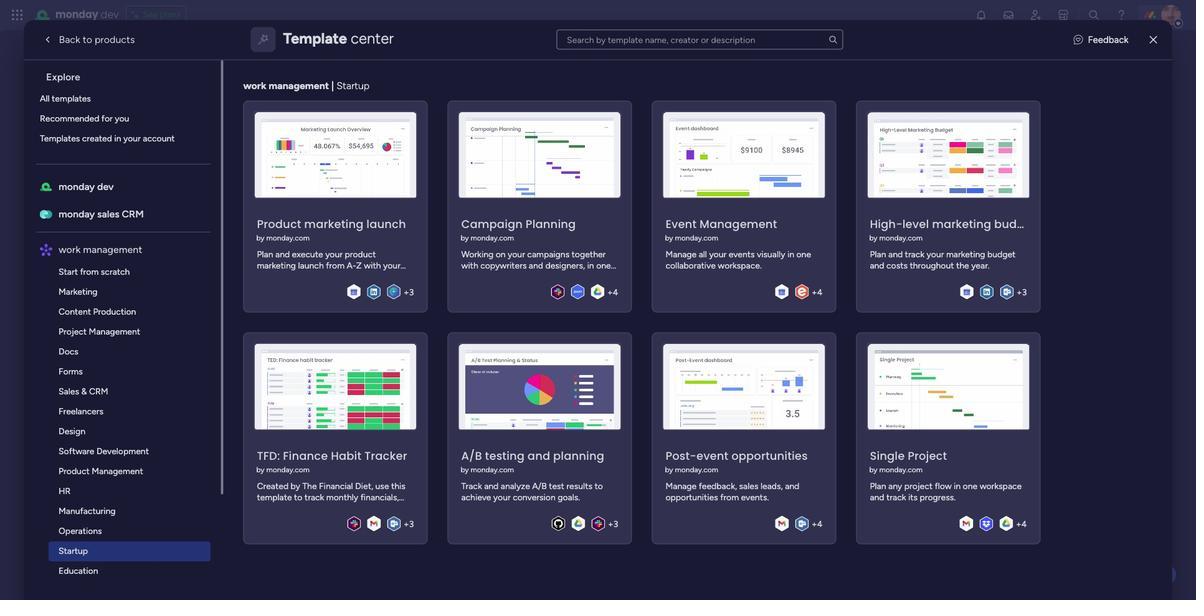 Task type: vqa. For each thing, say whether or not it's contained in the screenshot.


Task type: describe. For each thing, give the bounding box(es) containing it.
plan for high-
[[870, 249, 887, 260]]

by inside post-event opportunities by monday.com
[[665, 465, 673, 474]]

one inside manage all your events visually in one collaborative workspace.
[[797, 249, 811, 260]]

and inside track and analyze a/b test results to achieve your conversion goals.
[[484, 481, 499, 491]]

to inside track and analyze a/b test results to achieve your conversion goals.
[[595, 481, 603, 491]]

recommended for you
[[40, 113, 130, 123]]

+ for campaign planning
[[608, 287, 613, 297]]

invite members image
[[1030, 9, 1043, 21]]

high-
[[870, 216, 903, 232]]

manage feedback, sales leads, and opportunities from events.
[[666, 481, 800, 503]]

single
[[870, 448, 905, 463]]

+ 3 for product marketing launch
[[404, 287, 414, 297]]

all templates
[[40, 93, 91, 103]]

management for project
[[89, 326, 141, 337]]

hr
[[59, 485, 71, 496]]

freelancers
[[59, 406, 104, 416]]

templates
[[52, 93, 91, 103]]

monday.com inside post-event opportunities by monday.com
[[675, 465, 719, 474]]

any
[[889, 481, 903, 491]]

you
[[115, 113, 130, 123]]

a/b testing and planning by monday.com
[[461, 448, 605, 474]]

project inside 'single project by monday.com'
[[908, 448, 948, 463]]

post-event opportunities by monday.com
[[665, 448, 808, 474]]

product management
[[59, 466, 143, 476]]

event management by monday.com
[[665, 216, 777, 242]]

your inside plan and track your marketing budget and costs throughout the year.
[[927, 249, 944, 260]]

search image
[[828, 35, 838, 45]]

monday.com inside the event management by monday.com
[[675, 233, 719, 242]]

software
[[59, 446, 95, 456]]

by inside product marketing launch by monday.com
[[256, 233, 265, 242]]

management for event
[[700, 216, 777, 232]]

manufacturing
[[59, 505, 116, 516]]

tfd:
[[257, 448, 280, 463]]

all
[[40, 93, 50, 103]]

and inside plan any project flow in one workspace and track its progress.
[[870, 492, 885, 503]]

crm for sales & crm
[[89, 386, 108, 396]]

0 vertical spatial dev
[[101, 7, 119, 22]]

product for marketing
[[257, 216, 301, 232]]

monday marketplace image
[[1058, 9, 1070, 21]]

analyze
[[501, 481, 530, 491]]

+ for a/b testing and planning
[[608, 519, 614, 529]]

start from scratch
[[59, 266, 130, 277]]

back
[[59, 33, 80, 45]]

results
[[567, 481, 593, 491]]

back to products
[[59, 33, 135, 45]]

its
[[909, 492, 918, 503]]

in inside explore element
[[115, 133, 121, 143]]

track
[[461, 481, 482, 491]]

content
[[59, 306, 91, 317]]

docs
[[59, 346, 79, 356]]

monday.com inside 'single project by monday.com'
[[880, 465, 923, 474]]

help button
[[1133, 565, 1177, 585]]

james peterson image
[[1162, 5, 1182, 25]]

monday.com inside a/b testing and planning by monday.com
[[471, 465, 514, 474]]

monday sales crm
[[59, 208, 144, 219]]

visually
[[757, 249, 786, 260]]

by inside 'single project by monday.com'
[[870, 465, 878, 474]]

a/b inside a/b testing and planning by monday.com
[[461, 448, 482, 463]]

and inside a/b testing and planning by monday.com
[[528, 448, 550, 463]]

sales inside manage feedback, sales leads, and opportunities from events.
[[740, 481, 759, 491]]

level
[[903, 216, 929, 232]]

to inside button
[[83, 33, 92, 45]]

year.
[[972, 260, 990, 271]]

sales & crm
[[59, 386, 108, 396]]

software development
[[59, 446, 149, 456]]

planning
[[553, 448, 605, 463]]

design
[[59, 426, 86, 436]]

single project by monday.com
[[870, 448, 948, 474]]

0 vertical spatial sales
[[97, 208, 120, 219]]

workspace
[[980, 481, 1022, 491]]

in inside manage all your events visually in one collaborative workspace.
[[788, 249, 795, 260]]

back to products button
[[31, 27, 145, 52]]

0 vertical spatial monday dev
[[55, 7, 119, 22]]

high-level marketing budget by monday.com
[[870, 216, 1036, 242]]

monday.com inside product marketing launch by monday.com
[[266, 233, 310, 242]]

leads,
[[761, 481, 783, 491]]

plan any project flow in one workspace and track its progress.
[[870, 481, 1022, 503]]

monday dev inside list box
[[59, 180, 114, 192]]

work management | startup
[[243, 79, 370, 91]]

products
[[95, 33, 135, 45]]

0 vertical spatial monday
[[55, 7, 98, 22]]

3 for product marketing launch
[[409, 287, 414, 297]]

costs
[[887, 260, 908, 271]]

education
[[59, 565, 98, 576]]

created
[[82, 133, 112, 143]]

plan and track your marketing budget and costs throughout the year.
[[870, 249, 1016, 271]]

account
[[143, 133, 175, 143]]

product for management
[[59, 466, 90, 476]]

crm for monday sales crm
[[122, 208, 144, 219]]

workspace.
[[718, 260, 762, 271]]

notifications image
[[975, 9, 988, 21]]

work for work management | startup
[[243, 79, 266, 91]]

work management templates element
[[36, 262, 221, 600]]

feedback
[[1088, 34, 1129, 45]]

see plans
[[143, 9, 181, 20]]

tracker
[[365, 448, 407, 463]]

production
[[93, 306, 136, 317]]

help image
[[1116, 9, 1128, 21]]

templates created in your account
[[40, 133, 175, 143]]

flow
[[935, 481, 952, 491]]

start
[[59, 266, 78, 277]]

test
[[549, 481, 565, 491]]

conversion
[[513, 492, 556, 503]]

operations
[[59, 525, 102, 536]]

event
[[666, 216, 697, 232]]

opportunities inside manage feedback, sales leads, and opportunities from events.
[[666, 492, 718, 503]]

campaign planning by monday.com
[[461, 216, 576, 242]]

startup inside work management templates element
[[59, 545, 88, 556]]

a/b inside track and analyze a/b test results to achieve your conversion goals.
[[532, 481, 547, 491]]

your inside manage all your events visually in one collaborative workspace.
[[709, 249, 727, 260]]

in inside plan any project flow in one workspace and track its progress.
[[954, 481, 961, 491]]

campaign
[[461, 216, 523, 232]]

by inside the event management by monday.com
[[665, 233, 673, 242]]

one inside plan any project flow in one workspace and track its progress.
[[963, 481, 978, 491]]

1 vertical spatial dev
[[97, 180, 114, 192]]

0 vertical spatial startup
[[337, 79, 370, 91]]

template
[[283, 29, 347, 47]]

forms
[[59, 366, 83, 376]]

by inside campaign planning by monday.com
[[461, 233, 469, 242]]

by inside a/b testing and planning by monday.com
[[461, 465, 469, 474]]

manage for event
[[666, 249, 697, 260]]

monday for monday sales crm
[[59, 208, 95, 219]]

Search by template name, creator or description search field
[[557, 30, 843, 50]]

content production
[[59, 306, 136, 317]]

project inside work management templates element
[[59, 326, 87, 337]]

center
[[351, 29, 394, 47]]

template center
[[283, 29, 394, 47]]



Task type: locate. For each thing, give the bounding box(es) containing it.
monday dev up back to products button
[[55, 7, 119, 22]]

explore heading
[[36, 60, 221, 88]]

one
[[797, 249, 811, 260], [963, 481, 978, 491]]

and right the leads,
[[785, 481, 800, 491]]

in right flow
[[954, 481, 961, 491]]

3 for a/b testing and planning
[[614, 519, 618, 529]]

1 vertical spatial work
[[59, 243, 81, 255]]

0 vertical spatial opportunities
[[732, 448, 808, 463]]

recommended
[[40, 113, 100, 123]]

1 horizontal spatial project
[[908, 448, 948, 463]]

crm right &
[[89, 386, 108, 396]]

0 vertical spatial a/b
[[461, 448, 482, 463]]

|
[[332, 79, 334, 91]]

manage inside manage all your events visually in one collaborative workspace.
[[666, 249, 697, 260]]

project
[[59, 326, 87, 337], [908, 448, 948, 463]]

1 vertical spatial from
[[721, 492, 739, 503]]

0 vertical spatial management
[[269, 79, 329, 91]]

1 vertical spatial one
[[963, 481, 978, 491]]

sales up 'events.'
[[740, 481, 759, 491]]

track down any
[[887, 492, 907, 503]]

0 horizontal spatial to
[[83, 33, 92, 45]]

marketing
[[59, 286, 98, 297]]

monday dev up monday sales crm
[[59, 180, 114, 192]]

+ 4
[[608, 287, 618, 297], [812, 287, 823, 297], [812, 519, 823, 529], [1016, 519, 1027, 529]]

0 vertical spatial management
[[700, 216, 777, 232]]

0 vertical spatial budget
[[995, 216, 1036, 232]]

feedback link
[[1074, 33, 1129, 47]]

management
[[700, 216, 777, 232], [89, 326, 141, 337], [92, 466, 143, 476]]

0 vertical spatial work
[[243, 79, 266, 91]]

0 horizontal spatial from
[[80, 266, 99, 277]]

0 horizontal spatial a/b
[[461, 448, 482, 463]]

plan down high-
[[870, 249, 887, 260]]

search everything image
[[1088, 9, 1101, 21]]

manage all your events visually in one collaborative workspace.
[[666, 249, 811, 271]]

progress.
[[920, 492, 956, 503]]

your down you
[[124, 133, 141, 143]]

work for work management
[[59, 243, 81, 255]]

by
[[256, 233, 265, 242], [461, 233, 469, 242], [665, 233, 673, 242], [870, 233, 878, 242], [256, 465, 265, 474], [461, 465, 469, 474], [665, 465, 673, 474], [870, 465, 878, 474]]

scratch
[[101, 266, 130, 277]]

product marketing launch by monday.com
[[256, 216, 406, 242]]

budget
[[995, 216, 1036, 232], [988, 249, 1016, 260]]

update feed image
[[1003, 9, 1015, 21]]

and left costs
[[870, 260, 885, 271]]

0 horizontal spatial work
[[59, 243, 81, 255]]

2 vertical spatial in
[[954, 481, 961, 491]]

close image
[[1150, 35, 1158, 44]]

explore element
[[36, 88, 221, 148]]

and right the testing
[[528, 448, 550, 463]]

opportunities inside post-event opportunities by monday.com
[[732, 448, 808, 463]]

management
[[269, 79, 329, 91], [83, 243, 143, 255]]

the
[[957, 260, 970, 271]]

monday up work management
[[59, 208, 95, 219]]

to
[[83, 33, 92, 45], [595, 481, 603, 491]]

from inside work management templates element
[[80, 266, 99, 277]]

achieve
[[461, 492, 491, 503]]

see
[[143, 9, 158, 20]]

explore
[[46, 70, 81, 82]]

1 vertical spatial to
[[595, 481, 603, 491]]

manage
[[666, 249, 697, 260], [666, 481, 697, 491]]

opportunities down "feedback,"
[[666, 492, 718, 503]]

product
[[257, 216, 301, 232], [59, 466, 90, 476]]

track inside plan and track your marketing budget and costs throughout the year.
[[905, 249, 925, 260]]

management inside the event management by monday.com
[[700, 216, 777, 232]]

1 vertical spatial a/b
[[532, 481, 547, 491]]

and up "achieve"
[[484, 481, 499, 491]]

monday.com inside tfd: finance habit tracker by monday.com
[[266, 465, 310, 474]]

sales
[[59, 386, 79, 396]]

project management
[[59, 326, 141, 337]]

monday for monday dev
[[59, 180, 95, 192]]

development
[[97, 446, 149, 456]]

plan inside plan and track your marketing budget and costs throughout the year.
[[870, 249, 887, 260]]

management left |
[[269, 79, 329, 91]]

event
[[697, 448, 729, 463]]

list box containing explore
[[29, 60, 223, 600]]

monday.com inside high-level marketing budget by monday.com
[[880, 233, 923, 242]]

1 horizontal spatial product
[[257, 216, 301, 232]]

3 for high-level marketing budget
[[1023, 287, 1027, 297]]

+ for tfd: finance habit tracker
[[404, 519, 409, 529]]

0 vertical spatial from
[[80, 266, 99, 277]]

in right visually
[[788, 249, 795, 260]]

1 vertical spatial project
[[908, 448, 948, 463]]

0 vertical spatial product
[[257, 216, 301, 232]]

1 vertical spatial in
[[788, 249, 795, 260]]

collaborative
[[666, 260, 716, 271]]

from right start
[[80, 266, 99, 277]]

your
[[124, 133, 141, 143], [709, 249, 727, 260], [927, 249, 944, 260], [493, 492, 511, 503]]

1 horizontal spatial from
[[721, 492, 739, 503]]

1 vertical spatial opportunities
[[666, 492, 718, 503]]

from down "feedback,"
[[721, 492, 739, 503]]

throughout
[[910, 260, 954, 271]]

monday.com inside campaign planning by monday.com
[[471, 233, 514, 242]]

in
[[115, 133, 121, 143], [788, 249, 795, 260], [954, 481, 961, 491]]

1 manage from the top
[[666, 249, 697, 260]]

marketing
[[304, 216, 364, 232], [932, 216, 992, 232], [947, 249, 986, 260]]

dev up products
[[101, 7, 119, 22]]

your inside explore element
[[124, 133, 141, 143]]

1 vertical spatial product
[[59, 466, 90, 476]]

3 for tfd: finance habit tracker
[[409, 519, 414, 529]]

opportunities up the leads,
[[732, 448, 808, 463]]

0 horizontal spatial opportunities
[[666, 492, 718, 503]]

2 vertical spatial monday
[[59, 208, 95, 219]]

crm up work management
[[122, 208, 144, 219]]

one right flow
[[963, 481, 978, 491]]

marketing inside high-level marketing budget by monday.com
[[932, 216, 992, 232]]

0 horizontal spatial crm
[[89, 386, 108, 396]]

habit
[[331, 448, 362, 463]]

1 vertical spatial budget
[[988, 249, 1016, 260]]

2 horizontal spatial in
[[954, 481, 961, 491]]

startup right |
[[337, 79, 370, 91]]

1 horizontal spatial work
[[243, 79, 266, 91]]

manage inside manage feedback, sales leads, and opportunities from events.
[[666, 481, 697, 491]]

0 horizontal spatial project
[[59, 326, 87, 337]]

1 horizontal spatial one
[[963, 481, 978, 491]]

plan left any
[[870, 481, 887, 491]]

+ for product marketing launch
[[404, 287, 409, 297]]

+ 3 for a/b testing and planning
[[608, 519, 618, 529]]

2 plan from the top
[[870, 481, 887, 491]]

your right 'all'
[[709, 249, 727, 260]]

1 vertical spatial crm
[[89, 386, 108, 396]]

0 horizontal spatial one
[[797, 249, 811, 260]]

manage for post-
[[666, 481, 697, 491]]

project
[[905, 481, 933, 491]]

all
[[699, 249, 707, 260]]

and up costs
[[889, 249, 903, 260]]

one right visually
[[797, 249, 811, 260]]

2 manage from the top
[[666, 481, 697, 491]]

1 horizontal spatial management
[[269, 79, 329, 91]]

4
[[613, 287, 618, 297], [817, 287, 823, 297], [817, 519, 823, 529], [1022, 519, 1027, 529]]

1 horizontal spatial startup
[[337, 79, 370, 91]]

goals.
[[558, 492, 580, 503]]

for
[[102, 113, 113, 123]]

+ 3 for high-level marketing budget
[[1017, 287, 1027, 297]]

0 horizontal spatial in
[[115, 133, 121, 143]]

1 vertical spatial management
[[89, 326, 141, 337]]

to right results
[[595, 481, 603, 491]]

management up events
[[700, 216, 777, 232]]

monday dev
[[55, 7, 119, 22], [59, 180, 114, 192]]

launch
[[367, 216, 406, 232]]

crm
[[122, 208, 144, 219], [89, 386, 108, 396]]

budget inside high-level marketing budget by monday.com
[[995, 216, 1036, 232]]

finance
[[283, 448, 328, 463]]

0 vertical spatial one
[[797, 249, 811, 260]]

1 horizontal spatial in
[[788, 249, 795, 260]]

track inside plan any project flow in one workspace and track its progress.
[[887, 492, 907, 503]]

1 vertical spatial monday dev
[[59, 180, 114, 192]]

+ for single project
[[1016, 519, 1022, 529]]

list box
[[29, 60, 223, 600]]

0 vertical spatial in
[[115, 133, 121, 143]]

0 vertical spatial track
[[905, 249, 925, 260]]

marketing up plan and track your marketing budget and costs throughout the year.
[[932, 216, 992, 232]]

from
[[80, 266, 99, 277], [721, 492, 739, 503]]

1 plan from the top
[[870, 249, 887, 260]]

+
[[404, 287, 409, 297], [608, 287, 613, 297], [812, 287, 817, 297], [1017, 287, 1023, 297], [404, 519, 409, 529], [608, 519, 614, 529], [812, 519, 817, 529], [1016, 519, 1022, 529]]

a/b up conversion
[[532, 481, 547, 491]]

by inside tfd: finance habit tracker by monday.com
[[256, 465, 265, 474]]

1 vertical spatial manage
[[666, 481, 697, 491]]

monday up monday sales crm
[[59, 180, 95, 192]]

plan inside plan any project flow in one workspace and track its progress.
[[870, 481, 887, 491]]

1 horizontal spatial to
[[595, 481, 603, 491]]

&
[[82, 386, 87, 396]]

from inside manage feedback, sales leads, and opportunities from events.
[[721, 492, 739, 503]]

plans
[[160, 9, 181, 20]]

to right back
[[83, 33, 92, 45]]

planning
[[526, 216, 576, 232]]

1 horizontal spatial opportunities
[[732, 448, 808, 463]]

feedback,
[[699, 481, 737, 491]]

track up throughout
[[905, 249, 925, 260]]

marketing up "the"
[[947, 249, 986, 260]]

post-
[[666, 448, 697, 463]]

marketing inside product marketing launch by monday.com
[[304, 216, 364, 232]]

your down the analyze
[[493, 492, 511, 503]]

v2 user feedback image
[[1074, 33, 1084, 47]]

0 vertical spatial project
[[59, 326, 87, 337]]

manage up collaborative
[[666, 249, 697, 260]]

management for work management | startup
[[269, 79, 329, 91]]

management down production
[[89, 326, 141, 337]]

monday up back
[[55, 7, 98, 22]]

sales up work management
[[97, 208, 120, 219]]

product inside work management templates element
[[59, 466, 90, 476]]

2 vertical spatial management
[[92, 466, 143, 476]]

track and analyze a/b test results to achieve your conversion goals.
[[461, 481, 603, 503]]

marketing inside plan and track your marketing budget and costs throughout the year.
[[947, 249, 986, 260]]

1 vertical spatial management
[[83, 243, 143, 255]]

1 horizontal spatial sales
[[740, 481, 759, 491]]

0 vertical spatial to
[[83, 33, 92, 45]]

and inside manage feedback, sales leads, and opportunities from events.
[[785, 481, 800, 491]]

plan
[[870, 249, 887, 260], [870, 481, 887, 491]]

0 horizontal spatial product
[[59, 466, 90, 476]]

0 horizontal spatial startup
[[59, 545, 88, 556]]

1 vertical spatial track
[[887, 492, 907, 503]]

management for work management
[[83, 243, 143, 255]]

0 vertical spatial crm
[[122, 208, 144, 219]]

in down you
[[115, 133, 121, 143]]

0 vertical spatial manage
[[666, 249, 697, 260]]

see plans button
[[126, 6, 186, 24]]

management down development
[[92, 466, 143, 476]]

product inside product marketing launch by monday.com
[[257, 216, 301, 232]]

dev up monday sales crm
[[97, 180, 114, 192]]

1 vertical spatial plan
[[870, 481, 887, 491]]

manage down post-
[[666, 481, 697, 491]]

events.
[[741, 492, 769, 503]]

+ 3
[[404, 287, 414, 297], [1017, 287, 1027, 297], [404, 519, 414, 529], [608, 519, 618, 529]]

management up scratch
[[83, 243, 143, 255]]

events
[[729, 249, 755, 260]]

select product image
[[11, 9, 24, 21]]

work
[[243, 79, 266, 91], [59, 243, 81, 255]]

your up throughout
[[927, 249, 944, 260]]

+ 3 for tfd: finance habit tracker
[[404, 519, 414, 529]]

help
[[1144, 569, 1166, 581]]

1 horizontal spatial crm
[[122, 208, 144, 219]]

a/b up track
[[461, 448, 482, 463]]

your inside track and analyze a/b test results to achieve your conversion goals.
[[493, 492, 511, 503]]

3
[[409, 287, 414, 297], [1023, 287, 1027, 297], [409, 519, 414, 529], [614, 519, 618, 529]]

management for product
[[92, 466, 143, 476]]

None search field
[[557, 30, 843, 50]]

and left its
[[870, 492, 885, 503]]

work management
[[59, 243, 143, 255]]

0 vertical spatial plan
[[870, 249, 887, 260]]

1 vertical spatial sales
[[740, 481, 759, 491]]

project down content
[[59, 326, 87, 337]]

marketing left launch
[[304, 216, 364, 232]]

1 vertical spatial startup
[[59, 545, 88, 556]]

+ for high-level marketing budget
[[1017, 287, 1023, 297]]

by inside high-level marketing budget by monday.com
[[870, 233, 878, 242]]

crm inside work management templates element
[[89, 386, 108, 396]]

0 horizontal spatial sales
[[97, 208, 120, 219]]

project up "project" in the bottom right of the page
[[908, 448, 948, 463]]

tfd: finance habit tracker by monday.com
[[256, 448, 407, 474]]

a/b
[[461, 448, 482, 463], [532, 481, 547, 491]]

1 horizontal spatial a/b
[[532, 481, 547, 491]]

plan for single
[[870, 481, 887, 491]]

0 horizontal spatial management
[[83, 243, 143, 255]]

dev
[[101, 7, 119, 22], [97, 180, 114, 192]]

budget inside plan and track your marketing budget and costs throughout the year.
[[988, 249, 1016, 260]]

startup up education
[[59, 545, 88, 556]]

1 vertical spatial monday
[[59, 180, 95, 192]]



